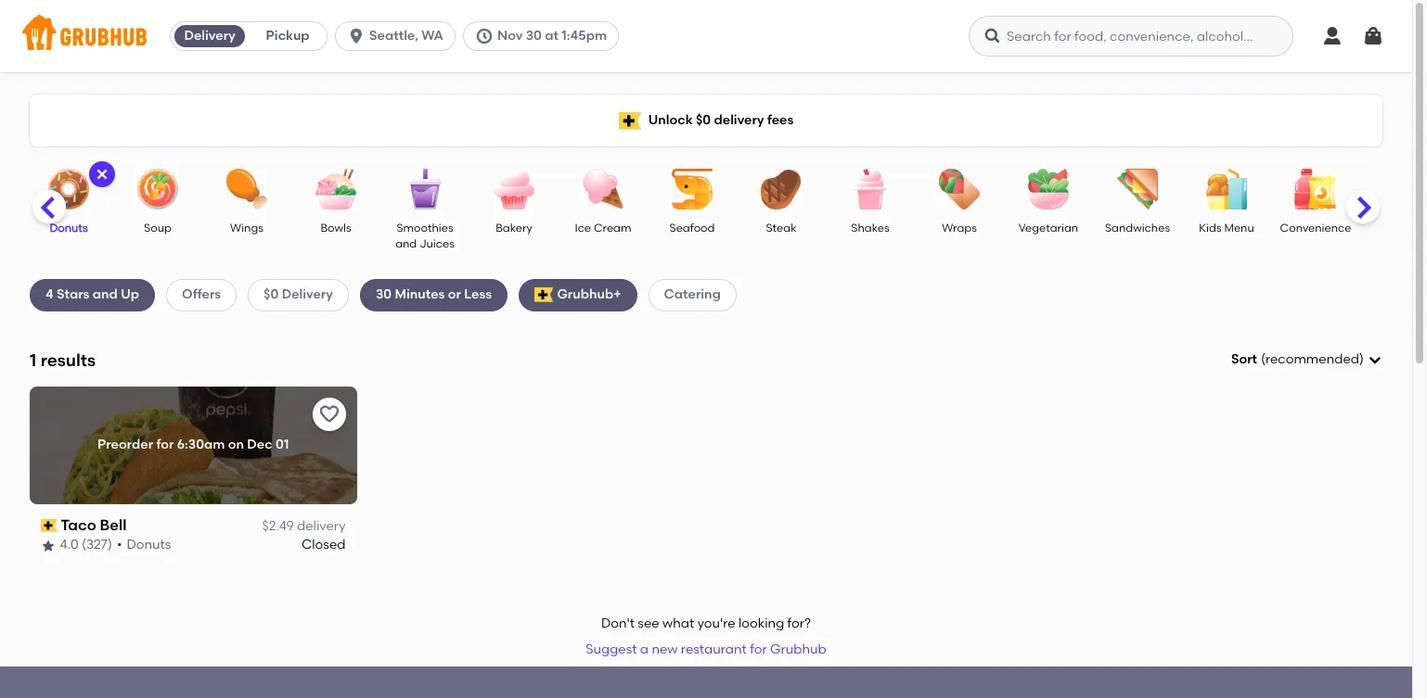 Task type: vqa. For each thing, say whether or not it's contained in the screenshot.
Exclusive Rewards
no



Task type: locate. For each thing, give the bounding box(es) containing it.
grubhub plus flag logo image left grubhub+
[[535, 288, 553, 303]]

for left 6:30am
[[156, 437, 174, 453]]

a
[[640, 642, 649, 658]]

delivery
[[184, 28, 235, 44], [282, 287, 333, 303]]

4.0 (327)
[[60, 538, 113, 553]]

Search for food, convenience, alcohol... search field
[[969, 16, 1293, 57]]

for down looking
[[750, 642, 767, 658]]

30 inside button
[[526, 28, 542, 44]]

bakery image
[[482, 169, 546, 210]]

delivery inside '1 results' main content
[[282, 287, 333, 303]]

delivery button
[[171, 21, 249, 51]]

6:30am
[[177, 437, 225, 453]]

shakes image
[[838, 169, 903, 210]]

1 horizontal spatial and
[[395, 238, 417, 251]]

0 vertical spatial delivery
[[184, 28, 235, 44]]

1 horizontal spatial delivery
[[714, 112, 764, 128]]

less
[[464, 287, 492, 303]]

1 horizontal spatial delivery
[[282, 287, 333, 303]]

0 vertical spatial grubhub plus flag logo image
[[619, 112, 641, 129]]

wings
[[230, 222, 263, 235]]

1 vertical spatial grubhub plus flag logo image
[[535, 288, 553, 303]]

sort ( recommended )
[[1231, 352, 1364, 367]]

30 left at
[[526, 28, 542, 44]]

save this restaurant button
[[312, 398, 346, 431]]

0 horizontal spatial svg image
[[983, 27, 1002, 45]]

cream
[[594, 222, 631, 235]]

30
[[526, 28, 542, 44], [376, 287, 392, 303]]

donuts right •
[[127, 538, 172, 553]]

0 horizontal spatial grubhub plus flag logo image
[[535, 288, 553, 303]]

1 vertical spatial 30
[[376, 287, 392, 303]]

main navigation navigation
[[0, 0, 1412, 72]]

and down smoothies at the top left
[[395, 238, 417, 251]]

sandwiches image
[[1105, 169, 1170, 210]]

juices
[[419, 238, 454, 251]]

1 vertical spatial for
[[750, 642, 767, 658]]

sort
[[1231, 352, 1257, 367]]

looking
[[739, 616, 784, 632]]

ice cream image
[[571, 169, 636, 210]]

1 vertical spatial and
[[93, 287, 118, 303]]

$0 right 'unlock'
[[696, 112, 711, 128]]

grubhub plus flag logo image left 'unlock'
[[619, 112, 641, 129]]

0 vertical spatial for
[[156, 437, 174, 453]]

delivery left fees
[[714, 112, 764, 128]]

0 vertical spatial $0
[[696, 112, 711, 128]]

30 minutes or less
[[376, 287, 492, 303]]

suggest a new restaurant for grubhub
[[586, 642, 826, 658]]

1 horizontal spatial 30
[[526, 28, 542, 44]]

0 vertical spatial donuts
[[50, 222, 88, 235]]

grubhub plus flag logo image
[[619, 112, 641, 129], [535, 288, 553, 303]]

what
[[663, 616, 694, 632]]

seattle, wa
[[369, 28, 443, 44]]

None field
[[1231, 351, 1382, 370]]

delivery up closed
[[297, 519, 346, 534]]

shakes
[[851, 222, 889, 235]]

wings image
[[214, 169, 279, 210]]

1 vertical spatial $0
[[264, 287, 279, 303]]

0 vertical spatial svg image
[[983, 27, 1002, 45]]

0 horizontal spatial 30
[[376, 287, 392, 303]]

$0 right 'offers'
[[264, 287, 279, 303]]

smoothies and juices image
[[392, 169, 457, 210]]

vegetarian
[[1019, 222, 1078, 235]]

)
[[1359, 352, 1364, 367]]

preorder
[[98, 437, 153, 453]]

and left up
[[93, 287, 118, 303]]

none field inside '1 results' main content
[[1231, 351, 1382, 370]]

at
[[545, 28, 559, 44]]

none field containing sort
[[1231, 351, 1382, 370]]

1 horizontal spatial for
[[750, 642, 767, 658]]

$0 delivery
[[264, 287, 333, 303]]

0 horizontal spatial delivery
[[297, 519, 346, 534]]

up
[[121, 287, 139, 303]]

0 horizontal spatial and
[[93, 287, 118, 303]]

preorder for 6:30am on dec 01
[[98, 437, 289, 453]]

0 vertical spatial 30
[[526, 28, 542, 44]]

bowls
[[320, 222, 351, 235]]

4 stars and up
[[45, 287, 139, 303]]

suggest a new restaurant for grubhub button
[[577, 634, 835, 667]]

and
[[395, 238, 417, 251], [93, 287, 118, 303]]

1 results
[[30, 349, 96, 371]]

svg image
[[1321, 25, 1343, 47], [1362, 25, 1384, 47], [347, 27, 366, 45], [475, 27, 494, 45], [95, 167, 109, 182]]

convenience
[[1280, 222, 1351, 235]]

0 vertical spatial and
[[395, 238, 417, 251]]

you're
[[697, 616, 735, 632]]

0 horizontal spatial $0
[[264, 287, 279, 303]]

unlock
[[648, 112, 693, 128]]

for inside suggest a new restaurant for grubhub button
[[750, 642, 767, 658]]

steak image
[[749, 169, 814, 210]]

(327)
[[82, 538, 113, 553]]

donuts
[[50, 222, 88, 235], [127, 538, 172, 553]]

fees
[[767, 112, 794, 128]]

1 vertical spatial delivery
[[282, 287, 333, 303]]

for
[[156, 437, 174, 453], [750, 642, 767, 658]]

on
[[228, 437, 244, 453]]

svg image
[[983, 27, 1002, 45], [1368, 353, 1382, 368]]

$2.49 delivery
[[262, 519, 346, 534]]

•
[[117, 538, 122, 553]]

soup
[[144, 222, 172, 235]]

dec
[[247, 437, 272, 453]]

$0
[[696, 112, 711, 128], [264, 287, 279, 303]]

wraps
[[942, 222, 977, 235]]

4.0
[[60, 538, 79, 553]]

1 vertical spatial donuts
[[127, 538, 172, 553]]

0 horizontal spatial for
[[156, 437, 174, 453]]

1 horizontal spatial svg image
[[1368, 353, 1382, 368]]

bakery
[[496, 222, 532, 235]]

delivery down bowls
[[282, 287, 333, 303]]

donuts down donuts image
[[50, 222, 88, 235]]

delivery
[[714, 112, 764, 128], [297, 519, 346, 534]]

pickup button
[[249, 21, 327, 51]]

svg image inside 'seattle, wa' button
[[347, 27, 366, 45]]

30 inside '1 results' main content
[[376, 287, 392, 303]]

1 vertical spatial svg image
[[1368, 353, 1382, 368]]

minutes
[[395, 287, 445, 303]]

smoothies
[[397, 222, 453, 235]]

delivery left pickup
[[184, 28, 235, 44]]

soup image
[[125, 169, 190, 210]]

0 horizontal spatial delivery
[[184, 28, 235, 44]]

grubhub+
[[557, 287, 621, 303]]

1 horizontal spatial grubhub plus flag logo image
[[619, 112, 641, 129]]

steak
[[766, 222, 797, 235]]

results
[[41, 349, 96, 371]]

donuts image
[[36, 169, 101, 210]]

sandwiches
[[1105, 222, 1170, 235]]

unlock $0 delivery fees
[[648, 112, 794, 128]]

1 horizontal spatial donuts
[[127, 538, 172, 553]]

30 left minutes at the top of page
[[376, 287, 392, 303]]



Task type: describe. For each thing, give the bounding box(es) containing it.
grubhub
[[770, 642, 826, 658]]

catering
[[664, 287, 721, 303]]

recommended
[[1265, 352, 1359, 367]]

seafood image
[[660, 169, 725, 210]]

svg image inside main navigation navigation
[[983, 27, 1002, 45]]

01
[[276, 437, 289, 453]]

grubhub plus flag logo image for unlock $0 delivery fees
[[619, 112, 641, 129]]

• donuts
[[117, 538, 172, 553]]

1:45pm
[[562, 28, 607, 44]]

convenience image
[[1283, 169, 1348, 210]]

delivery inside button
[[184, 28, 235, 44]]

kids menu
[[1199, 222, 1254, 235]]

and inside smoothies and juices
[[395, 238, 417, 251]]

nov 30 at 1:45pm button
[[463, 21, 626, 51]]

star icon image
[[41, 539, 56, 553]]

4
[[45, 287, 54, 303]]

vegetarian image
[[1016, 169, 1081, 210]]

menu
[[1224, 222, 1254, 235]]

1 horizontal spatial $0
[[696, 112, 711, 128]]

ice
[[575, 222, 591, 235]]

seafood
[[669, 222, 715, 235]]

don't see what you're looking for?
[[601, 616, 811, 632]]

$2.49
[[262, 519, 294, 534]]

0 vertical spatial delivery
[[714, 112, 764, 128]]

0 horizontal spatial donuts
[[50, 222, 88, 235]]

save this restaurant image
[[318, 403, 340, 426]]

nov 30 at 1:45pm
[[497, 28, 607, 44]]

new
[[652, 642, 678, 658]]

grocery image
[[1372, 169, 1426, 210]]

for?
[[787, 616, 811, 632]]

bowls image
[[303, 169, 368, 210]]

1
[[30, 349, 36, 371]]

stars
[[57, 287, 89, 303]]

1 results main content
[[0, 72, 1426, 699]]

seattle, wa button
[[335, 21, 463, 51]]

grubhub plus flag logo image for grubhub+
[[535, 288, 553, 303]]

closed
[[302, 538, 346, 553]]

bell
[[100, 517, 127, 534]]

wa
[[421, 28, 443, 44]]

svg image inside nov 30 at 1:45pm button
[[475, 27, 494, 45]]

1 vertical spatial delivery
[[297, 519, 346, 534]]

subscription pass image
[[41, 520, 57, 533]]

kids
[[1199, 222, 1222, 235]]

see
[[638, 616, 659, 632]]

pickup
[[266, 28, 310, 44]]

ice cream
[[575, 222, 631, 235]]

wraps image
[[927, 169, 992, 210]]

restaurant
[[681, 642, 747, 658]]

taco
[[61, 517, 97, 534]]

(
[[1261, 352, 1265, 367]]

smoothies and juices
[[395, 222, 454, 251]]

offers
[[182, 287, 221, 303]]

or
[[448, 287, 461, 303]]

kids menu image
[[1194, 169, 1259, 210]]

seattle,
[[369, 28, 418, 44]]

taco bell
[[61, 517, 127, 534]]

suggest
[[586, 642, 637, 658]]

nov
[[497, 28, 523, 44]]

don't
[[601, 616, 635, 632]]



